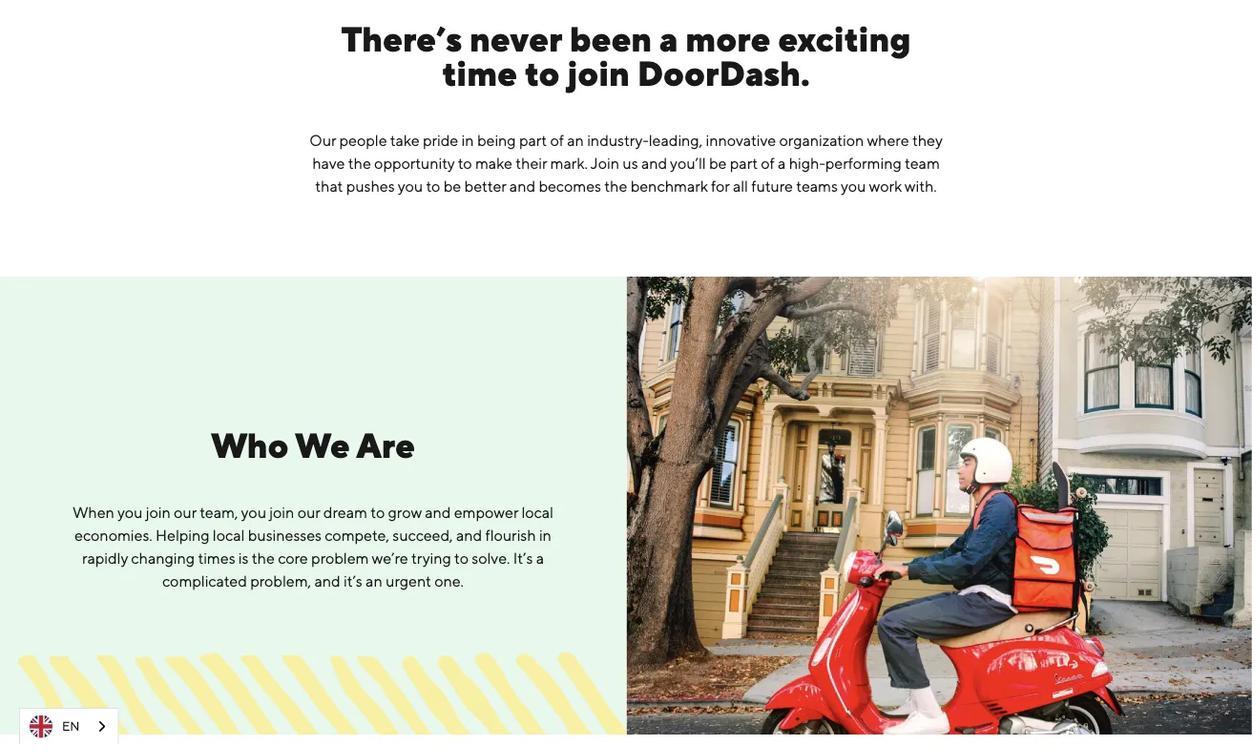 Task type: describe. For each thing, give the bounding box(es) containing it.
0 horizontal spatial of
[[550, 131, 564, 149]]

have
[[312, 154, 345, 172]]

with.
[[905, 177, 937, 195]]

en
[[62, 719, 80, 734]]

urgent
[[386, 572, 431, 590]]

never
[[469, 19, 562, 59]]

all
[[733, 177, 748, 195]]

our
[[309, 131, 336, 149]]

1 horizontal spatial of
[[761, 154, 775, 172]]

us
[[623, 154, 638, 172]]

businesses
[[248, 526, 322, 544]]

en link
[[20, 709, 118, 744]]

1 horizontal spatial join
[[269, 503, 294, 521]]

join inside there's never been a more exciting time to join doordash.
[[567, 53, 630, 94]]

team,
[[200, 503, 238, 521]]

problem,
[[250, 572, 311, 590]]

there's never been a more exciting time to join doordash.
[[341, 19, 911, 94]]

organization
[[779, 131, 864, 149]]

in inside our people take pride in being part of an industry-leading, innovative organization where they have the opportunity to make their mark. join us and you'll be part of a high-performing team that pushes you to be better and becomes the benchmark for all future teams you work with.
[[462, 131, 474, 149]]

future
[[751, 177, 793, 195]]

who
[[211, 426, 289, 466]]

when
[[73, 503, 114, 521]]

empower
[[454, 503, 518, 521]]

an inside when you join our team, you join our dream to grow and empower local economies. helping local businesses compete, succeed, and flourish in rapidly changing times is the core problem we're trying to solve. it's a complicated problem, and it's an urgent one.
[[366, 572, 382, 590]]

in inside when you join our team, you join our dream to grow and empower local economies. helping local businesses compete, succeed, and flourish in rapidly changing times is the core problem we're trying to solve. it's a complicated problem, and it's an urgent one.
[[539, 526, 552, 544]]

compete,
[[325, 526, 389, 544]]

and right us in the top of the page
[[641, 154, 667, 172]]

flourish
[[485, 526, 536, 544]]

pride
[[423, 131, 458, 149]]

when you join our team, you join our dream to grow and empower local economies. helping local businesses compete, succeed, and flourish in rapidly changing times is the core problem we're trying to solve. it's a complicated problem, and it's an urgent one.
[[73, 503, 554, 590]]

grow
[[388, 503, 422, 521]]

a inside when you join our team, you join our dream to grow and empower local economies. helping local businesses compete, succeed, and flourish in rapidly changing times is the core problem we're trying to solve. it's a complicated problem, and it's an urgent one.
[[536, 549, 544, 567]]

are
[[356, 426, 415, 466]]

it's
[[344, 572, 362, 590]]

their
[[516, 154, 547, 172]]

1 horizontal spatial part
[[730, 154, 758, 172]]

and down the their
[[509, 177, 535, 195]]

join
[[591, 154, 619, 172]]

becomes
[[539, 177, 601, 195]]

team
[[905, 154, 940, 172]]

succeed,
[[393, 526, 453, 544]]

to down opportunity
[[426, 177, 440, 195]]

and down empower
[[456, 526, 482, 544]]

Language field
[[19, 708, 119, 745]]

2 our from the left
[[297, 503, 320, 521]]

that
[[315, 177, 343, 195]]

there's
[[341, 19, 462, 59]]

innovative
[[706, 131, 776, 149]]

changing
[[131, 549, 195, 567]]

exciting
[[778, 19, 911, 59]]

you up economies.
[[117, 503, 143, 521]]



Task type: locate. For each thing, give the bounding box(es) containing it.
part
[[519, 131, 547, 149], [730, 154, 758, 172]]

0 horizontal spatial an
[[366, 572, 382, 590]]

you down performing
[[841, 177, 866, 195]]

a up future
[[778, 154, 786, 172]]

be up for on the right top
[[709, 154, 727, 172]]

being
[[477, 131, 516, 149]]

helping
[[156, 526, 209, 544]]

a right it's
[[536, 549, 544, 567]]

one.
[[434, 572, 464, 590]]

where
[[867, 131, 909, 149]]

better
[[464, 177, 506, 195]]

you
[[398, 177, 423, 195], [841, 177, 866, 195], [117, 503, 143, 521], [241, 503, 266, 521]]

0 horizontal spatial in
[[462, 131, 474, 149]]

0 vertical spatial the
[[348, 154, 371, 172]]

it's
[[513, 549, 533, 567]]

local
[[522, 503, 554, 521], [213, 526, 245, 544]]

to
[[525, 53, 560, 94], [458, 154, 472, 172], [426, 177, 440, 195], [371, 503, 385, 521], [454, 549, 469, 567]]

we
[[295, 426, 350, 466]]

part up the their
[[519, 131, 547, 149]]

1 horizontal spatial our
[[297, 503, 320, 521]]

the down join
[[604, 177, 627, 195]]

join up industry-
[[567, 53, 630, 94]]

local down team,
[[213, 526, 245, 544]]

and up "succeed,"
[[425, 503, 451, 521]]

0 horizontal spatial join
[[146, 503, 171, 521]]

they
[[912, 131, 943, 149]]

1 vertical spatial part
[[730, 154, 758, 172]]

to right time
[[525, 53, 560, 94]]

0 horizontal spatial local
[[213, 526, 245, 544]]

be left better
[[444, 177, 461, 195]]

you'll
[[670, 154, 706, 172]]

join up helping
[[146, 503, 171, 521]]

pushes
[[346, 177, 395, 195]]

and left it's
[[314, 572, 340, 590]]

0 horizontal spatial part
[[519, 131, 547, 149]]

people
[[339, 131, 387, 149]]

an right it's
[[366, 572, 382, 590]]

1 vertical spatial an
[[366, 572, 382, 590]]

0 vertical spatial an
[[567, 131, 584, 149]]

0 vertical spatial local
[[522, 503, 554, 521]]

1 vertical spatial in
[[539, 526, 552, 544]]

leading,
[[649, 131, 703, 149]]

the inside when you join our team, you join our dream to grow and empower local economies. helping local businesses compete, succeed, and flourish in rapidly changing times is the core problem we're trying to solve. it's a complicated problem, and it's an urgent one.
[[252, 549, 275, 567]]

work
[[869, 177, 902, 195]]

1 vertical spatial be
[[444, 177, 461, 195]]

you down opportunity
[[398, 177, 423, 195]]

core
[[278, 549, 308, 567]]

who we are
[[211, 426, 415, 466]]

1 horizontal spatial an
[[567, 131, 584, 149]]

join
[[567, 53, 630, 94], [146, 503, 171, 521], [269, 503, 294, 521]]

to up one.
[[454, 549, 469, 567]]

in right the flourish
[[539, 526, 552, 544]]

1 horizontal spatial in
[[539, 526, 552, 544]]

english flag image
[[30, 715, 52, 738]]

industry-
[[587, 131, 649, 149]]

make
[[475, 154, 513, 172]]

economies.
[[75, 526, 152, 544]]

1 horizontal spatial a
[[659, 19, 678, 59]]

trying
[[411, 549, 451, 567]]

0 vertical spatial of
[[550, 131, 564, 149]]

in
[[462, 131, 474, 149], [539, 526, 552, 544]]

in right pride
[[462, 131, 474, 149]]

0 vertical spatial part
[[519, 131, 547, 149]]

0 vertical spatial be
[[709, 154, 727, 172]]

0 horizontal spatial the
[[252, 549, 275, 567]]

1 vertical spatial local
[[213, 526, 245, 544]]

join up businesses
[[269, 503, 294, 521]]

1 horizontal spatial be
[[709, 154, 727, 172]]

a inside there's never been a more exciting time to join doordash.
[[659, 19, 678, 59]]

you right team,
[[241, 503, 266, 521]]

high-
[[789, 154, 825, 172]]

0 horizontal spatial our
[[174, 503, 196, 521]]

2 horizontal spatial the
[[604, 177, 627, 195]]

1 vertical spatial a
[[778, 154, 786, 172]]

1 horizontal spatial the
[[348, 154, 371, 172]]

our up helping
[[174, 503, 196, 521]]

been
[[569, 19, 652, 59]]

0 horizontal spatial be
[[444, 177, 461, 195]]

our up businesses
[[297, 503, 320, 521]]

2 horizontal spatial a
[[778, 154, 786, 172]]

for
[[711, 177, 730, 195]]

part down innovative
[[730, 154, 758, 172]]

we're
[[372, 549, 408, 567]]

more
[[686, 19, 770, 59]]

an inside our people take pride in being part of an industry-leading, innovative organization where they have the opportunity to make their mark. join us and you'll be part of a high-performing team that pushes you to be better and becomes the benchmark for all future teams you work with.
[[567, 131, 584, 149]]

1 horizontal spatial local
[[522, 503, 554, 521]]

of up future
[[761, 154, 775, 172]]

0 vertical spatial in
[[462, 131, 474, 149]]

0 horizontal spatial a
[[536, 549, 544, 567]]

1 our from the left
[[174, 503, 196, 521]]

the down people on the top left
[[348, 154, 371, 172]]

1 vertical spatial of
[[761, 154, 775, 172]]

be
[[709, 154, 727, 172], [444, 177, 461, 195]]

benchmark
[[630, 177, 708, 195]]

of
[[550, 131, 564, 149], [761, 154, 775, 172]]

the
[[348, 154, 371, 172], [604, 177, 627, 195], [252, 549, 275, 567]]

and
[[641, 154, 667, 172], [509, 177, 535, 195], [425, 503, 451, 521], [456, 526, 482, 544], [314, 572, 340, 590]]

an
[[567, 131, 584, 149], [366, 572, 382, 590]]

a right been
[[659, 19, 678, 59]]

the right 'is'
[[252, 549, 275, 567]]

opportunity
[[374, 154, 455, 172]]

teams
[[796, 177, 838, 195]]

dream
[[323, 503, 367, 521]]

rapidly
[[82, 549, 128, 567]]

mark.
[[550, 154, 588, 172]]

to left make
[[458, 154, 472, 172]]

local up the flourish
[[522, 503, 554, 521]]

1 vertical spatial the
[[604, 177, 627, 195]]

times
[[198, 549, 235, 567]]

performing
[[825, 154, 902, 172]]

solve.
[[472, 549, 510, 567]]

2 vertical spatial a
[[536, 549, 544, 567]]

to left grow
[[371, 503, 385, 521]]

time
[[442, 53, 517, 94]]

0 vertical spatial a
[[659, 19, 678, 59]]

complicated
[[162, 572, 247, 590]]

our
[[174, 503, 196, 521], [297, 503, 320, 521]]

2 horizontal spatial join
[[567, 53, 630, 94]]

our people take pride in being part of an industry-leading, innovative organization where they have the opportunity to make their mark. join us and you'll be part of a high-performing team that pushes you to be better and becomes the benchmark for all future teams you work with.
[[309, 131, 943, 195]]

take
[[390, 131, 420, 149]]

doordash.
[[637, 53, 810, 94]]

to inside there's never been a more exciting time to join doordash.
[[525, 53, 560, 94]]

2 vertical spatial the
[[252, 549, 275, 567]]

problem
[[311, 549, 369, 567]]

of up mark.
[[550, 131, 564, 149]]

an up mark.
[[567, 131, 584, 149]]

a inside our people take pride in being part of an industry-leading, innovative organization where they have the opportunity to make their mark. join us and you'll be part of a high-performing team that pushes you to be better and becomes the benchmark for all future teams you work with.
[[778, 154, 786, 172]]

a
[[659, 19, 678, 59], [778, 154, 786, 172], [536, 549, 544, 567]]

is
[[238, 549, 249, 567]]



Task type: vqa. For each thing, say whether or not it's contained in the screenshot.
Strategy & Operations is the engine that drives the DoorDash business forward, leading priority areas for the company, developing strategies, and driving business outcomes.
no



